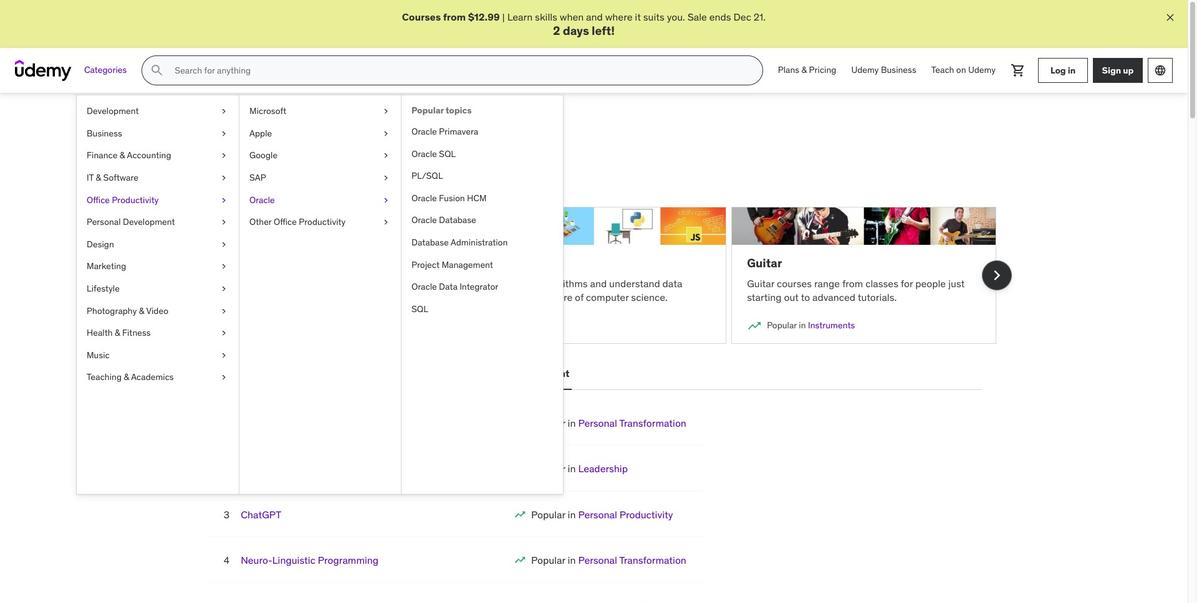 Task type: locate. For each thing, give the bounding box(es) containing it.
to up the "structures"
[[505, 278, 514, 290]]

2 cell from the top
[[532, 463, 628, 476]]

0 vertical spatial office
[[87, 194, 110, 206]]

21.
[[754, 11, 766, 23]]

xsmall image inside microsoft link
[[381, 106, 391, 118]]

computers
[[360, 278, 408, 290]]

& right the health
[[115, 328, 120, 339]]

1 vertical spatial popular in image
[[514, 509, 527, 521]]

1 vertical spatial popular in personal transformation
[[532, 555, 687, 567]]

learn for algorithms
[[477, 278, 503, 290]]

and down microsoft at the left
[[255, 123, 283, 142]]

oracle inside oracle fusion hcm link
[[412, 193, 437, 204]]

popular in personal transformation up leadership link
[[532, 417, 687, 430]]

xsmall image inside the health & fitness link
[[219, 328, 229, 340]]

skills right existing
[[449, 159, 472, 171]]

1 horizontal spatial learn
[[477, 278, 503, 290]]

0 vertical spatial learn
[[508, 11, 533, 23]]

from
[[443, 11, 466, 23], [843, 278, 864, 290], [232, 291, 252, 304]]

0 horizontal spatial from
[[232, 291, 252, 304]]

cell
[[532, 417, 687, 430], [532, 463, 628, 476], [532, 509, 673, 521], [532, 555, 687, 567], [532, 601, 687, 604]]

in up popular in leadership
[[568, 417, 576, 430]]

office down 'it'
[[87, 194, 110, 206]]

oracle data integrator link
[[402, 276, 563, 299]]

0 vertical spatial popular in personal transformation
[[532, 417, 687, 430]]

4
[[224, 555, 230, 567]]

personal development button
[[460, 359, 572, 389]]

0 vertical spatial popular in image
[[207, 319, 222, 334]]

& right plans
[[802, 65, 807, 76]]

xsmall image inside development link
[[219, 106, 229, 118]]

xsmall image for teaching & academics
[[219, 372, 229, 384]]

office right other
[[274, 217, 297, 228]]

1 vertical spatial topics
[[354, 123, 399, 142]]

and up left!
[[587, 11, 603, 23]]

skills up 2
[[535, 11, 558, 23]]

health & fitness link
[[77, 323, 239, 345]]

guitar inside guitar courses range from classes for people just starting out to advanced tutorials.
[[748, 278, 775, 290]]

1 horizontal spatial skills
[[535, 11, 558, 23]]

oracle inside oracle primavera link
[[412, 126, 437, 137]]

topics up improve at top left
[[354, 123, 399, 142]]

close image
[[1165, 11, 1177, 24]]

xsmall image inside sap link
[[381, 172, 391, 184]]

lifestyle link
[[77, 278, 239, 300]]

guitar for guitar courses range from classes for people just starting out to advanced tutorials.
[[748, 278, 775, 290]]

xsmall image for office productivity
[[219, 194, 229, 207]]

xsmall image inside office productivity link
[[219, 194, 229, 207]]

business link
[[77, 123, 239, 145]]

music link
[[77, 345, 239, 367]]

2 horizontal spatial productivity
[[620, 509, 673, 521]]

from down statistical
[[232, 291, 252, 304]]

0 vertical spatial development
[[87, 106, 139, 117]]

use statistical probability to teach computers how to learn from data.
[[207, 278, 440, 304]]

oracle data integrator
[[412, 281, 499, 293]]

categories
[[84, 65, 127, 76]]

0 horizontal spatial personal development
[[87, 217, 175, 228]]

personal development for personal development button
[[462, 368, 570, 380]]

2 horizontal spatial from
[[843, 278, 864, 290]]

bestselling button
[[206, 359, 265, 389]]

1 transformation from the top
[[620, 417, 687, 430]]

photography
[[87, 305, 137, 317]]

oracle database link
[[402, 210, 563, 232]]

out
[[785, 291, 799, 304]]

oracle up other
[[250, 194, 275, 206]]

0 horizontal spatial topics
[[354, 123, 399, 142]]

udemy right on at the top of the page
[[969, 65, 996, 76]]

learn left something
[[191, 159, 217, 171]]

oracle up oracle sql on the top left
[[412, 126, 437, 137]]

personal transformation link down personal productivity link
[[579, 555, 687, 567]]

1 horizontal spatial topics
[[446, 105, 472, 116]]

& right teaching
[[124, 372, 129, 383]]

0 vertical spatial transformation
[[620, 417, 687, 430]]

oracle link
[[240, 189, 401, 212]]

xsmall image for lifestyle
[[219, 283, 229, 295]]

skills inside 'courses from $12.99 | learn skills when and where it suits you. sale ends dec 21. 2 days left!'
[[535, 11, 558, 23]]

0 horizontal spatial business
[[87, 128, 122, 139]]

udemy business
[[852, 65, 917, 76]]

oracle for oracle sql
[[412, 148, 437, 159]]

in down data.
[[259, 320, 266, 331]]

xsmall image for oracle
[[381, 194, 391, 207]]

1 horizontal spatial personal development
[[462, 368, 570, 380]]

next image
[[987, 266, 1007, 286]]

guitar for guitar
[[748, 256, 783, 271]]

xsmall image inside marketing link
[[219, 261, 229, 273]]

pl/sql
[[412, 170, 443, 182]]

oracle down oracle fusion hcm
[[412, 215, 437, 226]]

teach
[[932, 65, 955, 76]]

learn up the "structures"
[[477, 278, 503, 290]]

2 guitar from the top
[[748, 278, 775, 290]]

teaching
[[87, 372, 122, 383]]

0 vertical spatial skills
[[535, 11, 558, 23]]

oracle up pl/sql
[[412, 148, 437, 159]]

it & software link
[[77, 167, 239, 189]]

xsmall image inside google link
[[381, 150, 391, 162]]

business up "finance"
[[87, 128, 122, 139]]

it & software
[[87, 172, 139, 183]]

primavera
[[439, 126, 479, 137]]

udemy right pricing
[[852, 65, 879, 76]]

0 vertical spatial business
[[882, 65, 917, 76]]

topics up primavera
[[446, 105, 472, 116]]

xsmall image inside photography & video link
[[219, 305, 229, 318]]

personal development
[[87, 217, 175, 228], [462, 368, 570, 380]]

1 vertical spatial productivity
[[299, 217, 346, 228]]

xsmall image for marketing
[[219, 261, 229, 273]]

just
[[949, 278, 965, 290]]

and
[[587, 11, 603, 23], [255, 123, 283, 142], [591, 278, 607, 290]]

business left teach
[[882, 65, 917, 76]]

2 vertical spatial from
[[232, 291, 252, 304]]

guitar
[[748, 256, 783, 271], [748, 278, 775, 290]]

video
[[146, 305, 168, 317]]

popular in image
[[207, 319, 222, 334], [514, 555, 527, 567]]

oracle inside oracle sql link
[[412, 148, 437, 159]]

integrator
[[460, 281, 499, 293]]

learning
[[257, 256, 307, 271]]

0 horizontal spatial sql
[[412, 304, 429, 315]]

data
[[439, 281, 458, 293]]

from up advanced
[[843, 278, 864, 290]]

oracle for oracle primavera
[[412, 126, 437, 137]]

sql down how on the left
[[412, 304, 429, 315]]

& right 'it'
[[96, 172, 101, 183]]

2 vertical spatial development
[[506, 368, 570, 380]]

plans & pricing link
[[771, 56, 844, 86]]

xsmall image inside design 'link'
[[219, 239, 229, 251]]

trending
[[286, 123, 351, 142]]

oracle inside oracle data integrator link
[[412, 281, 437, 293]]

in left instruments
[[799, 320, 806, 331]]

sql
[[439, 148, 456, 159], [412, 304, 429, 315]]

from left $12.99
[[443, 11, 466, 23]]

popular in
[[227, 320, 266, 331]]

to right out
[[802, 291, 811, 304]]

xsmall image
[[381, 106, 391, 118], [381, 128, 391, 140], [219, 150, 229, 162], [381, 150, 391, 162], [219, 194, 229, 207], [219, 217, 229, 229], [219, 239, 229, 251], [219, 283, 229, 295], [219, 305, 229, 318], [219, 328, 229, 340]]

microsoft
[[250, 106, 287, 117]]

xsmall image for it & software
[[219, 172, 229, 184]]

0 horizontal spatial learn
[[191, 159, 217, 171]]

it
[[87, 172, 94, 183]]

tutorials.
[[858, 291, 897, 304]]

1 vertical spatial popular in image
[[514, 555, 527, 567]]

sap
[[250, 172, 266, 183]]

1 horizontal spatial udemy
[[969, 65, 996, 76]]

in right log
[[1069, 65, 1076, 76]]

learn for popular and trending topics
[[191, 159, 217, 171]]

popular in personal transformation down popular in personal productivity
[[532, 555, 687, 567]]

& for fitness
[[115, 328, 120, 339]]

2 vertical spatial learn
[[477, 278, 503, 290]]

1 vertical spatial office
[[274, 217, 297, 228]]

courses
[[777, 278, 812, 290]]

personal transformation link up leadership
[[579, 417, 687, 430]]

1 vertical spatial personal development
[[462, 368, 570, 380]]

xsmall image for apple
[[381, 128, 391, 140]]

design link
[[77, 234, 239, 256]]

1 horizontal spatial popular in image
[[748, 319, 763, 334]]

learn inside 'learn to build algorithms and understand data structures at the core of computer science.'
[[477, 278, 503, 290]]

xsmall image inside the it & software link
[[219, 172, 229, 184]]

0 vertical spatial guitar
[[748, 256, 783, 271]]

3 cell from the top
[[532, 509, 673, 521]]

1 vertical spatial guitar
[[748, 278, 775, 290]]

xsmall image for music
[[219, 350, 229, 362]]

improve
[[352, 159, 388, 171]]

accounting
[[127, 150, 171, 161]]

xsmall image inside personal development link
[[219, 217, 229, 229]]

personal development inside personal development link
[[87, 217, 175, 228]]

development inside button
[[506, 368, 570, 380]]

fitness
[[122, 328, 151, 339]]

1 vertical spatial from
[[843, 278, 864, 290]]

to left teach
[[322, 278, 331, 290]]

in left leadership link
[[568, 463, 576, 476]]

& left video at the left of page
[[139, 305, 144, 317]]

0 vertical spatial topics
[[446, 105, 472, 116]]

2 popular in personal transformation from the top
[[532, 555, 687, 567]]

2
[[553, 23, 561, 38]]

1 vertical spatial learn
[[191, 159, 217, 171]]

xsmall image for google
[[381, 150, 391, 162]]

popular topics
[[412, 105, 472, 116]]

photography & video link
[[77, 300, 239, 323]]

oracle primavera link
[[402, 121, 563, 143]]

2 vertical spatial and
[[591, 278, 607, 290]]

management
[[442, 259, 493, 271]]

database up project
[[412, 237, 449, 248]]

learn
[[508, 11, 533, 23], [191, 159, 217, 171], [477, 278, 503, 290]]

learn inside 'courses from $12.99 | learn skills when and where it suits you. sale ends dec 21. 2 days left!'
[[508, 11, 533, 23]]

1 vertical spatial development
[[123, 217, 175, 228]]

learn something completely new or improve your existing skills
[[191, 159, 472, 171]]

$12.99
[[468, 11, 500, 23]]

statistical
[[227, 278, 270, 290]]

0 horizontal spatial udemy
[[852, 65, 879, 76]]

udemy
[[852, 65, 879, 76], [969, 65, 996, 76]]

popular
[[412, 105, 444, 116], [191, 123, 252, 142], [227, 320, 257, 331], [768, 320, 797, 331], [532, 417, 566, 430], [532, 463, 566, 476], [532, 509, 566, 521], [532, 555, 566, 567]]

0 vertical spatial popular in image
[[748, 319, 763, 334]]

business
[[882, 65, 917, 76], [87, 128, 122, 139]]

xsmall image inside other office productivity link
[[381, 217, 391, 229]]

xsmall image inside teaching & academics link
[[219, 372, 229, 384]]

instruments link
[[809, 320, 856, 331]]

1 vertical spatial and
[[255, 123, 283, 142]]

development
[[87, 106, 139, 117], [123, 217, 175, 228], [506, 368, 570, 380]]

0 vertical spatial personal transformation link
[[579, 417, 687, 430]]

personal transformation link
[[579, 417, 687, 430], [579, 555, 687, 567]]

1 guitar from the top
[[748, 256, 783, 271]]

oracle down pl/sql
[[412, 193, 437, 204]]

project management
[[412, 259, 493, 271]]

oracle element
[[401, 96, 563, 495]]

chatgpt
[[241, 509, 282, 521]]

xsmall image
[[219, 106, 229, 118], [219, 128, 229, 140], [219, 172, 229, 184], [381, 172, 391, 184], [381, 194, 391, 207], [381, 217, 391, 229], [219, 261, 229, 273], [219, 350, 229, 362], [219, 372, 229, 384]]

2 personal transformation link from the top
[[579, 555, 687, 567]]

and up computer
[[591, 278, 607, 290]]

0 vertical spatial and
[[587, 11, 603, 23]]

1 vertical spatial transformation
[[620, 555, 687, 567]]

personal development inside personal development button
[[462, 368, 570, 380]]

& for software
[[96, 172, 101, 183]]

sql down oracle primavera
[[439, 148, 456, 159]]

how
[[411, 278, 429, 290]]

0 vertical spatial from
[[443, 11, 466, 23]]

for
[[901, 278, 914, 290]]

learn
[[207, 291, 229, 304]]

productivity
[[112, 194, 159, 206], [299, 217, 346, 228], [620, 509, 673, 521]]

3
[[224, 509, 230, 521]]

dec
[[734, 11, 752, 23]]

popular in instruments
[[768, 320, 856, 331]]

oracle down project
[[412, 281, 437, 293]]

0 horizontal spatial popular in image
[[514, 509, 527, 521]]

popular in image inside carousel element
[[748, 319, 763, 334]]

xsmall image inside apple link
[[381, 128, 391, 140]]

xsmall image inside music link
[[219, 350, 229, 362]]

1 horizontal spatial sql
[[439, 148, 456, 159]]

0 horizontal spatial skills
[[449, 159, 472, 171]]

oracle inside oracle database link
[[412, 215, 437, 226]]

0 vertical spatial productivity
[[112, 194, 159, 206]]

project
[[412, 259, 440, 271]]

xsmall image inside business link
[[219, 128, 229, 140]]

1 udemy from the left
[[852, 65, 879, 76]]

marketing
[[87, 261, 126, 272]]

2 horizontal spatial learn
[[508, 11, 533, 23]]

leadership
[[579, 463, 628, 476]]

other
[[250, 217, 272, 228]]

from inside 'courses from $12.99 | learn skills when and where it suits you. sale ends dec 21. 2 days left!'
[[443, 11, 466, 23]]

popular in image
[[748, 319, 763, 334], [514, 509, 527, 521]]

learn right '|'
[[508, 11, 533, 23]]

leadership link
[[579, 463, 628, 476]]

xsmall image inside finance & accounting link
[[219, 150, 229, 162]]

1 vertical spatial business
[[87, 128, 122, 139]]

database up database administration
[[439, 215, 477, 226]]

xsmall image inside oracle link
[[381, 194, 391, 207]]

0 horizontal spatial popular in image
[[207, 319, 222, 334]]

oracle inside oracle link
[[250, 194, 275, 206]]

courses from $12.99 | learn skills when and where it suits you. sale ends dec 21. 2 days left!
[[402, 11, 766, 38]]

1 horizontal spatial popular in image
[[514, 555, 527, 567]]

1 vertical spatial personal transformation link
[[579, 555, 687, 567]]

machine
[[207, 256, 255, 271]]

xsmall image inside lifestyle link
[[219, 283, 229, 295]]

0 horizontal spatial productivity
[[112, 194, 159, 206]]

shopping cart with 0 items image
[[1011, 63, 1026, 78]]

software
[[103, 172, 139, 183]]

0 vertical spatial personal development
[[87, 217, 175, 228]]

& right "finance"
[[120, 150, 125, 161]]

1 horizontal spatial from
[[443, 11, 466, 23]]



Task type: vqa. For each thing, say whether or not it's contained in the screenshot.
"My" within the MY LISTS link
no



Task type: describe. For each thing, give the bounding box(es) containing it.
popular and trending topics
[[191, 123, 399, 142]]

teach on udemy
[[932, 65, 996, 76]]

development for personal development button
[[506, 368, 570, 380]]

0 vertical spatial sql
[[439, 148, 456, 159]]

neuro-linguistic programming link
[[241, 555, 379, 567]]

popular in image for popular in instruments
[[748, 319, 763, 334]]

1 cell from the top
[[532, 417, 687, 430]]

popular inside oracle element
[[412, 105, 444, 116]]

google
[[250, 150, 278, 161]]

starting
[[748, 291, 782, 304]]

1 vertical spatial sql
[[412, 304, 429, 315]]

and inside 'learn to build algorithms and understand data structures at the core of computer science.'
[[591, 278, 607, 290]]

oracle fusion hcm link
[[402, 188, 563, 210]]

lifestyle
[[87, 283, 120, 294]]

sign
[[1103, 65, 1122, 76]]

1 vertical spatial database
[[412, 237, 449, 248]]

2 udemy from the left
[[969, 65, 996, 76]]

plans & pricing
[[778, 65, 837, 76]]

personal productivity link
[[579, 509, 673, 521]]

other office productivity link
[[240, 212, 401, 234]]

new
[[320, 159, 338, 171]]

health
[[87, 328, 113, 339]]

and inside 'courses from $12.99 | learn skills when and where it suits you. sale ends dec 21. 2 days left!'
[[587, 11, 603, 23]]

the
[[536, 291, 551, 304]]

chatgpt link
[[241, 509, 282, 521]]

xsmall image for other office productivity
[[381, 217, 391, 229]]

1 horizontal spatial productivity
[[299, 217, 346, 228]]

sale
[[688, 11, 707, 23]]

in down popular in leadership
[[568, 509, 576, 521]]

learn to build algorithms and understand data structures at the core of computer science.
[[477, 278, 683, 304]]

popular in personal productivity
[[532, 509, 673, 521]]

0 horizontal spatial office
[[87, 194, 110, 206]]

courses
[[402, 11, 441, 23]]

machine learning
[[207, 256, 307, 271]]

marketing link
[[77, 256, 239, 278]]

2 vertical spatial productivity
[[620, 509, 673, 521]]

xsmall image for business
[[219, 128, 229, 140]]

from inside use statistical probability to teach computers how to learn from data.
[[232, 291, 252, 304]]

of
[[575, 291, 584, 304]]

instruments
[[809, 320, 856, 331]]

log in link
[[1039, 58, 1089, 83]]

ends
[[710, 11, 732, 23]]

academics
[[131, 372, 174, 383]]

xsmall image for development
[[219, 106, 229, 118]]

from inside guitar courses range from classes for people just starting out to advanced tutorials.
[[843, 278, 864, 290]]

neuro-
[[241, 555, 272, 567]]

topics inside oracle element
[[446, 105, 472, 116]]

choose a language image
[[1155, 64, 1167, 77]]

xsmall image for sap
[[381, 172, 391, 184]]

or
[[341, 159, 350, 171]]

teach on udemy link
[[924, 56, 1004, 86]]

people
[[916, 278, 947, 290]]

left!
[[592, 23, 615, 38]]

oracle sql link
[[402, 143, 563, 165]]

core
[[553, 291, 573, 304]]

oracle sql
[[412, 148, 456, 159]]

categories button
[[77, 56, 134, 86]]

it
[[635, 11, 641, 23]]

database administration
[[412, 237, 508, 248]]

where
[[606, 11, 633, 23]]

1 personal transformation link from the top
[[579, 417, 687, 430]]

& for accounting
[[120, 150, 125, 161]]

microsoft link
[[240, 101, 401, 123]]

programming
[[318, 555, 379, 567]]

health & fitness
[[87, 328, 151, 339]]

1 horizontal spatial office
[[274, 217, 297, 228]]

design
[[87, 239, 114, 250]]

classes
[[866, 278, 899, 290]]

bestselling
[[209, 368, 262, 380]]

understand
[[610, 278, 661, 290]]

udemy image
[[15, 60, 72, 81]]

oracle primavera
[[412, 126, 479, 137]]

submit search image
[[150, 63, 165, 78]]

to right how on the left
[[431, 278, 440, 290]]

& for academics
[[124, 372, 129, 383]]

oracle for oracle
[[250, 194, 275, 206]]

& for video
[[139, 305, 144, 317]]

to inside 'learn to build algorithms and understand data structures at the core of computer science.'
[[505, 278, 514, 290]]

1 vertical spatial skills
[[449, 159, 472, 171]]

log in
[[1051, 65, 1076, 76]]

days
[[563, 23, 590, 38]]

development for personal development link
[[123, 217, 175, 228]]

teaching & academics
[[87, 372, 174, 383]]

development link
[[77, 101, 239, 123]]

carousel element
[[191, 192, 1012, 359]]

database administration link
[[402, 232, 563, 254]]

personal development for personal development link
[[87, 217, 175, 228]]

in down popular in personal productivity
[[568, 555, 576, 567]]

1 horizontal spatial business
[[882, 65, 917, 76]]

office productivity link
[[77, 189, 239, 212]]

on
[[957, 65, 967, 76]]

oracle for oracle database
[[412, 215, 437, 226]]

1 popular in personal transformation from the top
[[532, 417, 687, 430]]

0 vertical spatial database
[[439, 215, 477, 226]]

2 transformation from the top
[[620, 555, 687, 567]]

Search for anything text field
[[172, 60, 748, 81]]

suits
[[644, 11, 665, 23]]

build
[[516, 278, 538, 290]]

sql link
[[402, 299, 563, 321]]

up
[[1124, 65, 1135, 76]]

finance
[[87, 150, 118, 161]]

sap link
[[240, 167, 401, 189]]

xsmall image for design
[[219, 239, 229, 251]]

completely
[[269, 159, 318, 171]]

personal inside button
[[462, 368, 504, 380]]

xsmall image for microsoft
[[381, 106, 391, 118]]

oracle fusion hcm
[[412, 193, 487, 204]]

existing
[[412, 159, 447, 171]]

oracle for oracle fusion hcm
[[412, 193, 437, 204]]

office productivity
[[87, 194, 159, 206]]

xsmall image for finance & accounting
[[219, 150, 229, 162]]

use
[[207, 278, 224, 290]]

to inside guitar courses range from classes for people just starting out to advanced tutorials.
[[802, 291, 811, 304]]

& for pricing
[[802, 65, 807, 76]]

personal development link
[[77, 212, 239, 234]]

oracle database
[[412, 215, 477, 226]]

popular in image for popular in personal productivity
[[514, 509, 527, 521]]

5 cell from the top
[[532, 601, 687, 604]]

plans
[[778, 65, 800, 76]]

xsmall image for photography & video
[[219, 305, 229, 318]]

xsmall image for health & fitness
[[219, 328, 229, 340]]

oracle for oracle data integrator
[[412, 281, 437, 293]]

xsmall image for personal development
[[219, 217, 229, 229]]

you.
[[667, 11, 686, 23]]

computer
[[586, 291, 629, 304]]

4 cell from the top
[[532, 555, 687, 567]]

music
[[87, 350, 110, 361]]



